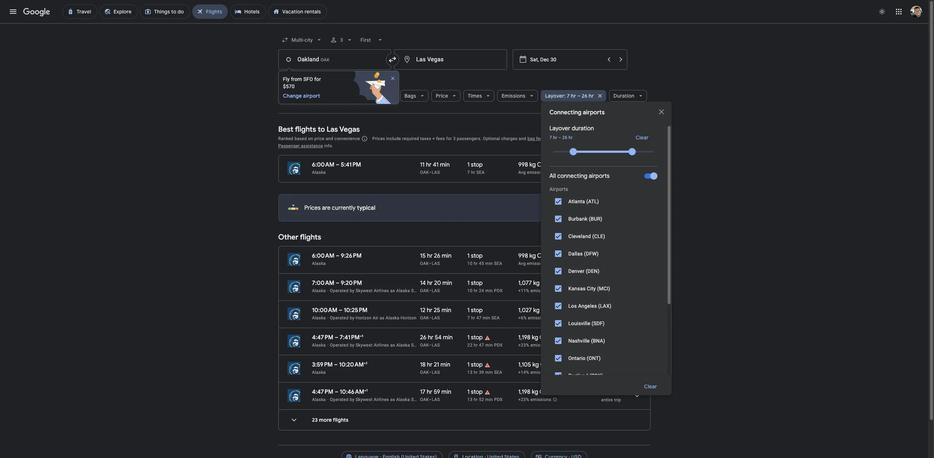 Task type: locate. For each thing, give the bounding box(es) containing it.
26 inside "15 hr 26 min oak – las"
[[434, 253, 441, 260]]

1 vertical spatial 6:00 am
[[312, 253, 335, 260]]

4 operated from the top
[[330, 398, 349, 403]]

min right '54'
[[443, 334, 453, 342]]

1 vertical spatial 1,198
[[518, 389, 531, 396]]

las inside 12 hr 25 min oak – las
[[432, 316, 440, 321]]

6 trip from the top
[[614, 398, 621, 403]]

sea inside 1 stop 7 hr sea
[[477, 170, 485, 175]]

ranked based on price and convenience
[[278, 136, 360, 141]]

pdx for 26 hr 54 min
[[494, 343, 503, 348]]

min right 45
[[485, 261, 493, 267]]

13 left 39
[[468, 370, 473, 376]]

1 vertical spatial for
[[446, 136, 452, 141]]

1 stop from the top
[[471, 161, 483, 169]]

include
[[386, 136, 401, 141]]

1 vertical spatial 4:47 pm
[[312, 389, 333, 396]]

1 vertical spatial 998
[[518, 253, 528, 260]]

2 $1,674 from the top
[[604, 280, 621, 287]]

1 stop flight. element down passengers.
[[468, 161, 483, 170]]

min inside 17 hr 59 min oak – las
[[442, 389, 451, 396]]

las down 20
[[432, 289, 440, 294]]

1 fees from the left
[[436, 136, 445, 141]]

1 vertical spatial airports
[[589, 173, 610, 180]]

0 vertical spatial $1,674
[[604, 161, 621, 169]]

2 1 stop from the top
[[468, 362, 483, 369]]

Arrival time: 10:25 PM. text field
[[344, 307, 368, 314]]

emissions up 1,077 kg co 2
[[527, 261, 548, 267]]

(sdf)
[[592, 321, 605, 327]]

1 vertical spatial +23% emissions
[[518, 398, 551, 403]]

2 inside 1,077 kg co 2
[[550, 282, 553, 288]]

7 stop from the top
[[471, 389, 483, 396]]

by down 10:46 am in the bottom left of the page
[[350, 398, 355, 403]]

0 vertical spatial avg
[[518, 170, 526, 175]]

0 vertical spatial airports
[[583, 109, 605, 116]]

11 hr 41 min oak – las
[[420, 161, 450, 175]]

Departure time: 6:00 AM. text field
[[312, 253, 335, 260]]

hr inside 1 stop 10 hr 24 min pdx
[[474, 289, 478, 294]]

emissions for 26 hr 54 min
[[531, 343, 551, 348]]

– inside 17 hr 59 min oak – las
[[429, 398, 432, 403]]

3 1 stop from the top
[[468, 389, 483, 396]]

5 trip from the top
[[614, 371, 621, 376]]

co up +6% emissions
[[541, 307, 550, 314]]

emissions for 11 hr 41 min
[[527, 170, 548, 175]]

layover (1 of 1) is a 7 hr 47 min layover at seattle-tacoma international airport in seattle. element
[[468, 316, 515, 321]]

1 6:00 am from the top
[[312, 161, 335, 169]]

2 las from the top
[[432, 261, 440, 267]]

oak down 17
[[420, 398, 429, 403]]

min inside 26 hr 54 min oak – las
[[443, 334, 453, 342]]

2 vertical spatial skywest
[[356, 398, 373, 403]]

2 vertical spatial pdx
[[494, 398, 503, 403]]

layover: 7 hr – 26 hr
[[545, 93, 594, 99]]

2319 US dollars text field
[[604, 389, 621, 396]]

– down total duration 12 hr 25 min. element
[[429, 316, 432, 321]]

1,198
[[518, 334, 531, 342], [518, 389, 531, 396]]

7 hr – 26 hr
[[550, 135, 573, 140]]

sea down optional
[[477, 170, 485, 175]]

airlines for 4:47 pm – 7:41 pm + 1
[[374, 343, 389, 348]]

10:00 am – 10:25 pm
[[312, 307, 368, 314]]

Departure time: 4:47 PM. text field
[[312, 334, 333, 342], [312, 389, 333, 396]]

las inside 26 hr 54 min oak – las
[[432, 343, 440, 348]]

47 down 24
[[477, 316, 482, 321]]

2 operated by skywest airlines as alaska skywest, horizon air as alaska horizon from the top
[[330, 398, 492, 403]]

$1,674 entire trip down sort
[[602, 161, 621, 176]]

min for 59
[[442, 389, 451, 396]]

atlanta (atl)
[[569, 199, 599, 205]]

1,198 down +14%
[[518, 389, 531, 396]]

1 stop flight. element up 22
[[468, 334, 483, 343]]

1 1 stop from the top
[[468, 334, 483, 342]]

+23% emissions for $2,319
[[518, 398, 551, 403]]

2 skywest from the top
[[356, 343, 373, 348]]

kg up 1,077 kg co 2
[[530, 253, 536, 260]]

los
[[569, 304, 577, 309]]

2 trip from the top
[[614, 289, 621, 294]]

departure time: 4:47 pm. text field down "3:59 pm"
[[312, 389, 333, 396]]

1 vertical spatial $1,674 entire trip
[[602, 280, 621, 294]]

min inside 1 stop 10 hr 45 min sea
[[485, 261, 493, 267]]

trip inside $1,914 entire trip
[[614, 316, 621, 321]]

min inside 18 hr 21 min oak – las
[[441, 362, 450, 369]]

las inside 17 hr 59 min oak – las
[[432, 398, 440, 403]]

all inside all filters (1) button
[[292, 93, 298, 99]]

entire for 11 hr 41 min
[[602, 171, 613, 176]]

departure time: 4:47 pm. text field for 7:41 pm
[[312, 334, 333, 342]]

departure time: 4:47 pm. text field inside leaves oakland international airport at 4:47 pm on saturday, december 30 and arrives at harry reid international airport at 7:41 pm on sunday, december 31. element
[[312, 334, 333, 342]]

flights up based
[[295, 125, 316, 134]]

layover
[[550, 125, 571, 132]]

entire for 18 hr 21 min
[[602, 371, 613, 376]]

las for 20
[[432, 289, 440, 294]]

hr inside 11 hr 41 min oak – las
[[426, 161, 432, 169]]

1 by from the top
[[350, 289, 355, 294]]

– inside 12 hr 25 min oak – las
[[429, 316, 432, 321]]

emissions down the '998 kg co'
[[527, 170, 548, 175]]

4 oak from the top
[[420, 316, 429, 321]]

– left 7:41 pm
[[335, 334, 338, 342]]

cleveland (cle)
[[569, 234, 605, 240]]

operated down '4:47 pm – 10:46 am + 1'
[[330, 398, 349, 403]]

3 skywest from the top
[[356, 398, 373, 403]]

las for 59
[[432, 398, 440, 403]]

as for 14 hr 20 min
[[390, 289, 395, 294]]

learn more about ranking image
[[362, 136, 368, 142]]

0 vertical spatial prices
[[372, 136, 385, 141]]

hr inside 1 stop 7 hr 47 min sea
[[471, 316, 475, 321]]

18
[[420, 362, 426, 369]]

alaska down departure time: 7:00 am. 'text box'
[[312, 289, 326, 294]]

0 vertical spatial 998
[[518, 161, 528, 169]]

7 hr to 26 hr text field
[[550, 135, 573, 140]]

1 vertical spatial 10
[[468, 289, 473, 294]]

kg up +11% emissions
[[533, 280, 540, 287]]

layover (1 of 1) is a 10 hr 45 min layover at seattle-tacoma international airport in seattle. element
[[468, 261, 515, 267]]

min inside 1 stop 10 hr 24 min pdx
[[485, 289, 493, 294]]

trip for 26 hr 54 min
[[614, 344, 621, 349]]

1,198 for 26 hr 54 min
[[518, 334, 531, 342]]

52
[[479, 398, 484, 403]]

airlines inside 'popup button'
[[367, 93, 385, 99]]

only button
[[629, 368, 658, 385]]

5 entire from the top
[[602, 371, 613, 376]]

7 inside popup button
[[567, 93, 570, 99]]

7 down total duration 11 hr 41 min. element
[[468, 170, 470, 175]]

4:47 pm
[[312, 334, 333, 342], [312, 389, 333, 396]]

$1,674 for 998
[[604, 161, 621, 169]]

2 avg from the top
[[518, 261, 526, 267]]

$2,319 entire trip
[[602, 389, 621, 403]]

2 pdx from the top
[[494, 343, 503, 348]]

26
[[582, 93, 588, 99], [563, 135, 568, 140], [434, 253, 441, 260], [420, 334, 427, 342]]

1 vertical spatial $1,674
[[604, 280, 621, 287]]

alaska inside 6:00 am – 5:41 pm alaska
[[312, 170, 326, 175]]

3 trip from the top
[[614, 316, 621, 321]]

Arrival time: 9:26 PM. text field
[[341, 253, 362, 260]]

all connecting airports
[[550, 173, 610, 180]]

trip inside $2,169 entire trip
[[614, 371, 621, 376]]

horizon down 13 hr 39 min sea
[[476, 398, 492, 403]]

1 13 from the top
[[468, 370, 473, 376]]

+ inside '4:47 pm – 10:46 am + 1'
[[364, 389, 366, 393]]

2 998 from the top
[[518, 253, 528, 260]]

+ for 7:41 pm
[[360, 334, 362, 339]]

1 vertical spatial skywest
[[356, 343, 373, 348]]

Departure time: 7:00 AM. text field
[[312, 280, 334, 287]]

1 vertical spatial 1,198 kg co 2
[[518, 389, 551, 397]]

0 vertical spatial flights
[[295, 125, 316, 134]]

by for 9:20 pm
[[350, 289, 355, 294]]

and down las
[[326, 136, 333, 141]]

pdx
[[494, 289, 503, 294], [494, 343, 503, 348], [494, 398, 503, 403]]

– down total duration 11 hr 41 min. element
[[429, 170, 432, 175]]

emissions for 14 hr 20 min
[[531, 289, 551, 294]]

1 998 from the top
[[518, 161, 528, 169]]

filters
[[299, 93, 313, 99]]

min for 21
[[441, 362, 450, 369]]

1 1,198 from the top
[[518, 334, 531, 342]]

las down 21
[[432, 370, 440, 376]]

skywest, for 26
[[411, 343, 430, 348]]

1 vertical spatial 13
[[468, 398, 473, 403]]

22 hr 47 min pdx
[[468, 343, 503, 348]]

stop up layover (1 of 1) is a 7 hr 47 min layover at seattle-tacoma international airport in seattle. "element"
[[471, 307, 483, 314]]

0 vertical spatial for
[[314, 76, 321, 82]]

las inside 18 hr 21 min oak – las
[[432, 370, 440, 376]]

4:47 pm for 7:41 pm
[[312, 334, 333, 342]]

– left 9:26 pm
[[336, 253, 340, 260]]

oak inside 26 hr 54 min oak – las
[[420, 343, 429, 348]]

oak inside 17 hr 59 min oak – las
[[420, 398, 429, 403]]

1 vertical spatial operated by skywest airlines as alaska skywest, horizon air as alaska horizon
[[330, 398, 492, 403]]

0 vertical spatial +23% emissions
[[518, 343, 551, 348]]

47 right 22
[[479, 343, 484, 348]]

4 stop from the top
[[471, 307, 483, 314]]

operated down 7:00 am – 9:20 pm
[[330, 289, 349, 294]]

1 inside '4:47 pm – 10:46 am + 1'
[[366, 389, 368, 393]]

4:47 pm inside '4:47 pm – 10:46 am + 1'
[[312, 389, 333, 396]]

oak inside 12 hr 25 min oak – las
[[420, 316, 429, 321]]

1 horizontal spatial and
[[519, 136, 526, 141]]

4:47 pm down "3:59 pm"
[[312, 389, 333, 396]]

duration button
[[609, 87, 647, 105]]

2 stop from the top
[[471, 253, 483, 260]]

1 vertical spatial air
[[448, 343, 454, 348]]

10 left 45
[[468, 261, 473, 267]]

1 skywest from the top
[[356, 289, 373, 294]]

oak inside 14 hr 20 min oak – las
[[420, 289, 429, 294]]

2 1,198 kg co 2 from the top
[[518, 389, 551, 397]]

3 inside prices include required taxes + fees for 3 passengers. optional charges and bag fees may apply. passenger assistance
[[453, 136, 456, 141]]

0 vertical spatial 13
[[468, 370, 473, 376]]

1 operated from the top
[[330, 289, 349, 294]]

trip inside $2,019 entire trip
[[614, 344, 621, 349]]

0 horizontal spatial prices
[[304, 205, 321, 212]]

(lax)
[[598, 304, 612, 309]]

total duration 15 hr 26 min. element
[[420, 253, 468, 261]]

47
[[477, 316, 482, 321], [479, 343, 484, 348]]

0 vertical spatial 10
[[468, 261, 473, 267]]

layover (1 of 1) is a 13 hr 39 min overnight layover at seattle-tacoma international airport in seattle. element
[[468, 370, 515, 376]]

leaves oakland international airport at 3:59 pm on saturday, december 30 and arrives at harry reid international airport at 10:20 am on sunday, december 31. element
[[312, 361, 367, 369]]

7 left apply.
[[550, 135, 552, 140]]

23 more flights image
[[285, 412, 303, 429]]

2 entire from the top
[[602, 289, 613, 294]]

optional
[[483, 136, 500, 141]]

required
[[402, 136, 419, 141]]

entire inside $1,914 entire trip
[[602, 316, 613, 321]]

min right 39
[[485, 370, 493, 376]]

kg inside 1,077 kg co 2
[[533, 280, 540, 287]]

0 vertical spatial $1,674 entire trip
[[602, 161, 621, 176]]

2 skywest, from the top
[[411, 398, 430, 403]]

Arrival time: 5:41 PM. text field
[[341, 161, 361, 169]]

1 right 10:20 am on the left
[[366, 361, 367, 366]]

leaves oakland international airport at 4:47 pm on saturday, december 30 and arrives at harry reid international airport at 7:41 pm on sunday, december 31. element
[[312, 334, 363, 342]]

0 vertical spatial skywest
[[356, 289, 373, 294]]

26 up connecting airports
[[582, 93, 588, 99]]

None search field
[[278, 31, 672, 459]]

operated down 10:00 am – 10:25 pm
[[330, 316, 349, 321]]

(pdx)
[[590, 373, 603, 379]]

sfo
[[303, 76, 313, 82]]

(bur)
[[589, 216, 603, 222]]

skywest, up 18
[[411, 343, 430, 348]]

+ inside 4:47 pm – 7:41 pm + 1
[[360, 334, 362, 339]]

1 stop flight. element up 45
[[468, 253, 483, 261]]

leaves oakland international airport at 6:00 am on saturday, december 30 and arrives at harry reid international airport at 9:26 pm on saturday, december 30. element
[[312, 253, 362, 260]]

oak inside 18 hr 21 min oak – las
[[420, 370, 429, 376]]

4 by from the top
[[350, 398, 355, 403]]

6:00 am for 9:26 pm
[[312, 253, 335, 260]]

6:00 am inside 6:00 am – 9:26 pm alaska
[[312, 253, 335, 260]]

0 horizontal spatial all
[[292, 93, 298, 99]]

1914 US dollars text field
[[605, 307, 621, 314]]

None field
[[278, 33, 326, 47], [358, 33, 387, 47], [278, 33, 326, 47], [358, 33, 387, 47]]

stop
[[471, 161, 483, 169], [471, 253, 483, 260], [471, 280, 483, 287], [471, 307, 483, 314], [471, 334, 483, 342], [471, 362, 483, 369], [471, 389, 483, 396]]

stop up layover (1 of 1) is a 7 hr layover at seattle-tacoma international airport in seattle. element
[[471, 161, 483, 169]]

998 for 998 kg co avg emissions
[[518, 253, 528, 260]]

all for all connecting airports
[[550, 173, 556, 180]]

5 stop from the top
[[471, 334, 483, 342]]

6 oak from the top
[[420, 370, 429, 376]]

bags button
[[400, 87, 429, 105]]

layover (1 of 1) is a 7 hr layover at seattle-tacoma international airport in seattle. element
[[468, 170, 515, 176]]

26 inside 26 hr 54 min oak – las
[[420, 334, 427, 342]]

entire inside $2,019 entire trip
[[602, 344, 613, 349]]

for
[[314, 76, 321, 82], [446, 136, 452, 141]]

6:00 am – 9:26 pm alaska
[[312, 253, 362, 267]]

by down arrival time: 7:41 pm on  sunday, december 31. text box
[[350, 343, 355, 348]]

trip down "$2,169"
[[614, 371, 621, 376]]

avg
[[518, 170, 526, 175], [518, 261, 526, 267]]

las down 41
[[432, 170, 440, 175]]

kansas city (mci)
[[569, 286, 610, 292]]

prices left are
[[304, 205, 321, 212]]

1 pdx from the top
[[494, 289, 503, 294]]

2 $1,674 entire trip from the top
[[602, 280, 621, 294]]

trip down $1,674 text field
[[614, 289, 621, 294]]

min right '25'
[[442, 307, 452, 314]]

0 vertical spatial all
[[292, 93, 298, 99]]

min inside 12 hr 25 min oak – las
[[442, 307, 452, 314]]

1 stop flight. element
[[468, 161, 483, 170], [468, 253, 483, 261], [468, 280, 483, 288], [468, 307, 483, 316], [468, 334, 483, 343], [468, 362, 483, 370], [468, 389, 483, 397]]

0 horizontal spatial fees
[[436, 136, 445, 141]]

prices are currently typical
[[304, 205, 376, 212]]

2 6:00 am from the top
[[312, 253, 335, 260]]

4:47 pm inside 4:47 pm – 7:41 pm + 1
[[312, 334, 333, 342]]

min for 52
[[485, 398, 493, 403]]

+23% down +14%
[[518, 398, 529, 403]]

trip for 14 hr 20 min
[[614, 289, 621, 294]]

2 13 from the top
[[468, 398, 473, 403]]

emissions down 1,027 kg co 2
[[528, 316, 549, 321]]

1 operated by skywest airlines as alaska skywest, horizon air as alaska horizon from the top
[[330, 343, 492, 348]]

las inside 14 hr 20 min oak – las
[[432, 289, 440, 294]]

main content
[[278, 120, 651, 437]]

2 down the +14% emissions
[[549, 391, 551, 397]]

3 stop from the top
[[471, 280, 483, 287]]

7 las from the top
[[432, 398, 440, 403]]

– left arrival time: 9:20 pm. text field
[[336, 280, 339, 287]]

Departure time: 10:00 AM. text field
[[312, 307, 338, 314]]

min inside 14 hr 20 min oak – las
[[443, 280, 452, 287]]

+14% emissions
[[518, 371, 551, 376]]

skywest down 9:20 pm
[[356, 289, 373, 294]]

skywest down arrival time: 10:46 am on  sunday, december 31. text field
[[356, 398, 373, 403]]

sea inside 1 stop 10 hr 45 min sea
[[494, 261, 502, 267]]

operated for 10:46 am
[[330, 398, 349, 403]]

1 inside 1 stop 10 hr 24 min pdx
[[468, 280, 470, 287]]

$1,674 entire trip for 1,077
[[602, 280, 621, 294]]

layover duration
[[550, 125, 594, 132]]

41
[[433, 161, 439, 169]]

air for 26 hr 54 min
[[448, 343, 454, 348]]

leaves oakland international airport at 4:47 pm on saturday, december 30 and arrives at harry reid international airport at 10:46 am on sunday, december 31. element
[[312, 389, 368, 396]]

prices inside prices include required taxes + fees for 3 passengers. optional charges and bag fees may apply. passenger assistance
[[372, 136, 385, 141]]

departure time: 4:47 pm. text field inside the leaves oakland international airport at 4:47 pm on saturday, december 30 and arrives at harry reid international airport at 10:46 am on sunday, december 31. 'element'
[[312, 389, 333, 396]]

1 up layover (1 of 1) is a 7 hr layover at seattle-tacoma international airport in seattle. element
[[468, 161, 470, 169]]

airlines for 4:47 pm – 10:46 am + 1
[[374, 398, 389, 403]]

operated for 7:41 pm
[[330, 343, 349, 348]]

1,198 down +6%
[[518, 334, 531, 342]]

5 las from the top
[[432, 343, 440, 348]]

1 stop 7 hr sea
[[468, 161, 485, 175]]

$2,319
[[604, 389, 621, 396]]

clear button
[[627, 132, 658, 144], [636, 378, 666, 396]]

3 entire from the top
[[602, 316, 613, 321]]

apply.
[[556, 136, 568, 141]]

entire down $1,674 text field
[[602, 289, 613, 294]]

$1,674 entire trip for 998
[[602, 161, 621, 176]]

min right 59
[[442, 389, 451, 396]]

998 inside the 998 kg co avg emissions
[[518, 253, 528, 260]]

0 vertical spatial 3
[[340, 37, 343, 43]]

1 horizontal spatial prices
[[372, 136, 385, 141]]

co inside 1,027 kg co 2
[[541, 307, 550, 314]]

1 horizontal spatial 3
[[453, 136, 456, 141]]

hr inside 14 hr 20 min oak – las
[[427, 280, 433, 287]]

avg up 1,077
[[518, 261, 526, 267]]

2 by from the top
[[350, 316, 355, 321]]

1,105
[[518, 362, 531, 369]]

(dfw)
[[584, 251, 599, 257]]

alaska down 6:00 am text field
[[312, 261, 326, 267]]

entire down $1,674 text box
[[602, 171, 613, 176]]

oak for 11
[[420, 170, 429, 175]]

avg inside the 998 kg co avg emissions
[[518, 261, 526, 267]]

1 up layover (1 of 1) is a 10 hr 24 min layover at portland international airport in portland. element
[[468, 280, 470, 287]]

skywest, down 17
[[411, 398, 430, 403]]

skywest down arrival time: 7:41 pm on  sunday, december 31. text box
[[356, 343, 373, 348]]

skywest
[[356, 289, 373, 294], [356, 343, 373, 348], [356, 398, 373, 403]]

kg inside the 998 kg co avg emissions
[[530, 253, 536, 260]]

1 up layover (1 of 1) is a 7 hr 47 min layover at seattle-tacoma international airport in seattle. "element"
[[468, 307, 470, 314]]

– left '5:41 pm'
[[336, 161, 340, 169]]

operated
[[330, 289, 349, 294], [330, 316, 349, 321], [330, 343, 349, 348], [330, 398, 349, 403]]

+6%
[[518, 316, 527, 321]]

1 vertical spatial 1 stop
[[468, 362, 483, 369]]

departure time: 4:47 pm. text field for 10:46 am
[[312, 389, 333, 396]]

None text field
[[278, 49, 391, 70], [394, 49, 507, 70], [278, 49, 391, 70], [394, 49, 507, 70]]

1 +23% emissions from the top
[[518, 343, 551, 348]]

1 horizontal spatial for
[[446, 136, 452, 141]]

1 entire from the top
[[602, 171, 613, 176]]

alaska left skywest
[[396, 289, 410, 294]]

price button
[[432, 87, 461, 105]]

trip down $1,674 text box
[[614, 171, 621, 176]]

0 vertical spatial operated by skywest airlines as alaska skywest, horizon air as alaska horizon
[[330, 343, 492, 348]]

3 pdx from the top
[[494, 398, 503, 403]]

trip inside $2,319 entire trip
[[614, 398, 621, 403]]

other
[[278, 233, 299, 242]]

co up +11% emissions
[[541, 280, 550, 287]]

2 4:47 pm from the top
[[312, 389, 333, 396]]

min for 26
[[442, 253, 452, 260]]

min inside "15 hr 26 min oak – las"
[[442, 253, 452, 260]]

0 horizontal spatial and
[[326, 136, 333, 141]]

3 by from the top
[[350, 343, 355, 348]]

fees
[[436, 136, 445, 141], [536, 136, 545, 141]]

1 4:47 pm from the top
[[312, 334, 333, 342]]

total duration 14 hr 20 min. element
[[420, 280, 468, 288]]

add
[[287, 78, 297, 85]]

by for 10:25 pm
[[350, 316, 355, 321]]

1 trip from the top
[[614, 171, 621, 176]]

+ for 10:46 am
[[364, 389, 366, 393]]

26 left '54'
[[420, 334, 427, 342]]

10:00 am
[[312, 307, 338, 314]]

entire inside $2,319 entire trip
[[602, 398, 613, 403]]

0 vertical spatial pdx
[[494, 289, 503, 294]]

2 10 from the top
[[468, 289, 473, 294]]

0 vertical spatial +23%
[[518, 343, 529, 348]]

taxes
[[420, 136, 431, 141]]

and inside prices include required taxes + fees for 3 passengers. optional charges and bag fees may apply. passenger assistance
[[519, 136, 526, 141]]

prices right learn more about ranking image
[[372, 136, 385, 141]]

emissions up 1,105 kg co
[[531, 343, 551, 348]]

flights for best
[[295, 125, 316, 134]]

typical
[[357, 205, 376, 212]]

14 hr 20 min oak – las
[[420, 280, 452, 294]]

as for 12 hr 25 min
[[380, 316, 385, 321]]

2 +23% emissions from the top
[[518, 398, 551, 403]]

0 vertical spatial 6:00 am
[[312, 161, 335, 169]]

+ for 10:20 am
[[364, 361, 366, 366]]

more
[[319, 417, 332, 424]]

emissions button
[[497, 87, 538, 105]]

47 inside 1 stop 7 hr 47 min sea
[[477, 316, 482, 321]]

pdx inside layover (1 of 1) is a 13 hr 52 min overnight layover at portland international airport in portland. element
[[494, 398, 503, 403]]

3 operated from the top
[[330, 343, 349, 348]]

1 vertical spatial +23%
[[518, 398, 529, 403]]

co down +6% emissions
[[540, 334, 549, 342]]

bags
[[405, 93, 416, 99]]

departure time: 4:47 pm. text field left 7:41 pm
[[312, 334, 333, 342]]

alaska down 10:00 am
[[312, 316, 326, 321]]

4:47 pm for 10:46 am
[[312, 389, 333, 396]]

10
[[468, 261, 473, 267], [468, 289, 473, 294]]

1 +23% from the top
[[518, 343, 529, 348]]

$1,674 entire trip
[[602, 161, 621, 176], [602, 280, 621, 294]]

– inside 3:59 pm – 10:20 am + 1
[[334, 362, 338, 369]]

1 $1,674 from the top
[[604, 161, 621, 169]]

+23% for 26 hr 54 min
[[518, 343, 529, 348]]

ranked
[[278, 136, 293, 141]]

1 oak from the top
[[420, 170, 429, 175]]

1 inside 3:59 pm – 10:20 am + 1
[[366, 361, 367, 366]]

sea right 39
[[494, 370, 502, 376]]

0 vertical spatial departure time: 4:47 pm. text field
[[312, 334, 333, 342]]

pdx inside 1 stop 10 hr 24 min pdx
[[494, 289, 503, 294]]

– down 'total duration 15 hr 26 min.' element
[[429, 261, 432, 267]]

0 vertical spatial skywest,
[[411, 343, 430, 348]]

all for all filters (1)
[[292, 93, 298, 99]]

3 oak from the top
[[420, 289, 429, 294]]

7:00 am
[[312, 280, 334, 287]]

sort
[[620, 135, 630, 142]]

10 inside 1 stop 10 hr 24 min pdx
[[468, 289, 473, 294]]

1 horizontal spatial fees
[[536, 136, 545, 141]]

7 oak from the top
[[420, 398, 429, 403]]

1,198 for 17 hr 59 min
[[518, 389, 531, 396]]

1,198 kg co 2 for $2,019
[[518, 334, 551, 343]]

10 inside 1 stop 10 hr 45 min sea
[[468, 261, 473, 267]]

1 up layover (1 of 1) is a 10 hr 45 min layover at seattle-tacoma international airport in seattle. element
[[468, 253, 470, 260]]

clear
[[636, 135, 649, 141], [644, 384, 657, 390]]

convenience
[[335, 136, 360, 141]]

0 vertical spatial air
[[373, 316, 379, 321]]

fees right bag
[[536, 136, 545, 141]]

louisville
[[569, 321, 590, 327]]

stop inside 1 stop 10 hr 45 min sea
[[471, 253, 483, 260]]

0 vertical spatial 47
[[477, 316, 482, 321]]

2 vertical spatial 1 stop
[[468, 389, 483, 396]]

airports
[[550, 187, 568, 192]]

clear right sort
[[636, 135, 649, 141]]

main content containing best flights to las vegas
[[278, 120, 651, 437]]

2 down +6% emissions
[[549, 337, 551, 343]]

none search field containing connecting airports
[[278, 31, 672, 459]]

3 las from the top
[[432, 289, 440, 294]]

6 entire from the top
[[602, 398, 613, 403]]

air down total duration 26 hr 54 min. element
[[448, 343, 454, 348]]

5 oak from the top
[[420, 343, 429, 348]]

$1,674
[[604, 161, 621, 169], [604, 280, 621, 287]]

trip down the $2,319
[[614, 398, 621, 403]]

(cle)
[[593, 234, 605, 240]]

1674 US dollars text field
[[604, 280, 621, 287]]

10:25 pm
[[344, 307, 368, 314]]

Arrival time: 10:20 AM on  Sunday, December 31. text field
[[339, 361, 367, 369]]

1 vertical spatial flights
[[300, 233, 321, 242]]

2 and from the left
[[519, 136, 526, 141]]

bag
[[528, 136, 535, 141]]

6 las from the top
[[432, 370, 440, 376]]

+ inside 3:59 pm – 10:20 am + 1
[[364, 361, 366, 366]]

connecting
[[550, 109, 582, 116]]

0 horizontal spatial for
[[314, 76, 321, 82]]

oak inside "15 hr 26 min oak – las"
[[420, 261, 429, 267]]

2 1,198 from the top
[[518, 389, 531, 396]]

trip
[[614, 171, 621, 176], [614, 289, 621, 294], [614, 316, 621, 321], [614, 344, 621, 349], [614, 371, 621, 376], [614, 398, 621, 403]]

hr inside 1 stop 10 hr 45 min sea
[[474, 261, 478, 267]]

kg
[[530, 161, 536, 169], [530, 253, 536, 260], [533, 280, 540, 287], [533, 307, 540, 314], [532, 334, 538, 342], [533, 362, 539, 369], [532, 389, 538, 396]]

as for 17 hr 59 min
[[390, 398, 395, 403]]

las inside "15 hr 26 min oak – las"
[[432, 261, 440, 267]]

1 vertical spatial avg
[[518, 261, 526, 267]]

(ont)
[[587, 356, 601, 362]]

4 entire from the top
[[602, 344, 613, 349]]

oak down 11
[[420, 170, 429, 175]]

(den)
[[586, 269, 600, 275]]

las down 59
[[432, 398, 440, 403]]

0 vertical spatial 1 stop
[[468, 334, 483, 342]]

total duration 26 hr 54 min. element
[[420, 334, 468, 343]]

0 vertical spatial 1,198 kg co 2
[[518, 334, 551, 343]]

flight details. leaves oakland international airport at 4:47 pm on saturday, december 30 and arrives at harry reid international airport at 10:46 am on sunday, december 31. image
[[628, 388, 646, 405]]

by for 10:46 am
[[350, 398, 355, 403]]

21
[[434, 362, 439, 369]]

min inside 11 hr 41 min oak – las
[[440, 161, 450, 169]]

1 vertical spatial departure time: 4:47 pm. text field
[[312, 389, 333, 396]]

change appearance image
[[874, 3, 891, 20]]

0 horizontal spatial 3
[[340, 37, 343, 43]]

1 skywest, from the top
[[411, 343, 430, 348]]

Departure time: 3:59 PM. text field
[[312, 362, 333, 369]]

air for 17 hr 59 min
[[448, 398, 454, 403]]

1 horizontal spatial all
[[550, 173, 556, 180]]

clear down only
[[644, 384, 657, 390]]

avg down the '998 kg co'
[[518, 170, 526, 175]]

6:00 am up 7:00 am
[[312, 253, 335, 260]]

2 operated from the top
[[330, 316, 349, 321]]

7 right layover:
[[567, 93, 570, 99]]

Departure text field
[[530, 50, 603, 69]]

layover (1 of 1) is a 22 hr 47 min overnight layover at portland international airport in portland. element
[[468, 343, 515, 349]]

18 hr 21 min oak – las
[[420, 362, 450, 376]]

0 vertical spatial 1,198
[[518, 334, 531, 342]]

4 las from the top
[[432, 316, 440, 321]]

emissions for 18 hr 21 min
[[531, 371, 551, 376]]

trip for 11 hr 41 min
[[614, 171, 621, 176]]

1674 US dollars text field
[[604, 161, 621, 169]]

2019 US dollars text field
[[604, 334, 621, 342]]

Departure time: 6:00 AM. text field
[[312, 161, 335, 169]]

Arrival time: 7:41 PM on  Sunday, December 31. text field
[[340, 334, 363, 342]]

2 +23% from the top
[[518, 398, 529, 403]]

1 10 from the top
[[468, 261, 473, 267]]

24
[[479, 289, 484, 294]]

2 vertical spatial air
[[448, 398, 454, 403]]

stop inside 1 stop 7 hr 47 min sea
[[471, 307, 483, 314]]

hr inside "15 hr 26 min oak – las"
[[427, 253, 433, 260]]

2 for $1,914
[[550, 309, 553, 316]]

39
[[479, 370, 484, 376]]

swap origin and destination. image
[[388, 55, 397, 64]]

airports down $1,674 text box
[[589, 173, 610, 180]]

0 vertical spatial 4:47 pm
[[312, 334, 333, 342]]

4 trip from the top
[[614, 344, 621, 349]]

2 for $1,674
[[550, 282, 553, 288]]

flights right more
[[333, 417, 349, 424]]

– inside 26 hr 54 min oak – las
[[429, 343, 432, 348]]

1 vertical spatial all
[[550, 173, 556, 180]]

1 vertical spatial 3
[[453, 136, 456, 141]]

stop inside 1 stop 10 hr 24 min pdx
[[471, 280, 483, 287]]

13 left '52'
[[468, 398, 473, 403]]

operated down 4:47 pm – 7:41 pm + 1
[[330, 343, 349, 348]]

1 $1,674 entire trip from the top
[[602, 161, 621, 176]]

entire inside $2,169 entire trip
[[602, 371, 613, 376]]

min right 21
[[441, 362, 450, 369]]

trip for 17 hr 59 min
[[614, 398, 621, 403]]

$1,674 entire trip right city
[[602, 280, 621, 294]]

1 1,198 kg co 2 from the top
[[518, 334, 551, 343]]

4 1 stop flight. element from the top
[[468, 307, 483, 316]]

min for 54
[[443, 334, 453, 342]]

1 departure time: 4:47 pm. text field from the top
[[312, 334, 333, 342]]

$1,914
[[605, 307, 621, 314]]

2 oak from the top
[[420, 261, 429, 267]]

1 las from the top
[[432, 170, 440, 175]]

co inside the 998 kg co avg emissions
[[537, 253, 546, 260]]

2 departure time: 4:47 pm. text field from the top
[[312, 389, 333, 396]]

–
[[577, 93, 581, 99], [558, 135, 561, 140], [336, 161, 340, 169], [429, 170, 432, 175], [336, 253, 340, 260], [429, 261, 432, 267], [336, 280, 339, 287], [429, 289, 432, 294], [339, 307, 343, 314], [429, 316, 432, 321], [335, 334, 338, 342], [429, 343, 432, 348], [334, 362, 338, 369], [429, 370, 432, 376], [335, 389, 338, 396], [429, 398, 432, 403]]

6:00 am for 5:41 pm
[[312, 161, 335, 169]]

1 vertical spatial pdx
[[494, 343, 503, 348]]

1 vertical spatial skywest,
[[411, 398, 430, 403]]

pdx inside layover (1 of 1) is a 22 hr 47 min overnight layover at portland international airport in portland. element
[[494, 343, 503, 348]]

oak for 12
[[420, 316, 429, 321]]

15
[[420, 253, 426, 260]]

co up 1,077 kg co 2
[[537, 253, 546, 260]]

airports
[[583, 109, 605, 116], [589, 173, 610, 180]]

1 vertical spatial prices
[[304, 205, 321, 212]]

0 vertical spatial clear
[[636, 135, 649, 141]]



Task type: describe. For each thing, give the bounding box(es) containing it.
las
[[327, 125, 338, 134]]

(mci)
[[597, 286, 610, 292]]

by:
[[632, 135, 639, 142]]

las for 26
[[432, 261, 440, 267]]

min for 47
[[485, 343, 493, 348]]

pdx for 17 hr 59 min
[[494, 398, 503, 403]]

close dialog image
[[657, 108, 666, 116]]

Arrival time: 9:20 PM. text field
[[341, 280, 362, 287]]

10:46 am
[[340, 389, 364, 396]]

as for 26 hr 54 min
[[390, 343, 395, 348]]

co up the +14% emissions
[[540, 362, 549, 369]]

kg up the +14% emissions
[[533, 362, 539, 369]]

7:00 am – 9:20 pm
[[312, 280, 362, 287]]

oak for 18
[[420, 370, 429, 376]]

1,198 kg co 2 for $2,319
[[518, 389, 551, 397]]

5:41 pm
[[341, 161, 361, 169]]

fly
[[283, 76, 290, 82]]

7:41 pm
[[340, 334, 360, 342]]

las for 25
[[432, 316, 440, 321]]

hr inside 1 stop 7 hr sea
[[471, 170, 475, 175]]

2 for $2,319
[[549, 391, 551, 397]]

2 for $2,019
[[549, 337, 551, 343]]

– inside 4:47 pm – 7:41 pm + 1
[[335, 334, 338, 342]]

denver
[[569, 269, 585, 275]]

– inside 18 hr 21 min oak – las
[[429, 370, 432, 376]]

hr inside 12 hr 25 min oak – las
[[427, 307, 433, 314]]

alaska inside 6:00 am – 9:26 pm alaska
[[312, 261, 326, 267]]

alaska up departure time: 3:59 pm. text field
[[312, 343, 326, 348]]

las for 41
[[432, 170, 440, 175]]

1 inside 4:47 pm – 7:41 pm + 1
[[362, 334, 363, 339]]

1 and from the left
[[326, 136, 333, 141]]

change airport button
[[283, 92, 333, 100]]

co inside 1,077 kg co 2
[[541, 280, 550, 287]]

17 hr 59 min oak – las
[[420, 389, 451, 403]]

1 vertical spatial clear
[[644, 384, 657, 390]]

min for 20
[[443, 280, 452, 287]]

$2,019
[[604, 334, 621, 342]]

portland
[[569, 373, 588, 379]]

+ inside prices include required taxes + fees for 3 passengers. optional charges and bag fees may apply. passenger assistance
[[433, 136, 435, 141]]

kg inside 1,027 kg co 2
[[533, 307, 540, 314]]

ontario
[[569, 356, 586, 362]]

22
[[468, 343, 473, 348]]

layover (1 of 1) is a 13 hr 52 min overnight layover at portland international airport in portland. element
[[468, 397, 515, 403]]

hr inside 26 hr 54 min oak – las
[[428, 334, 434, 342]]

+23% for 17 hr 59 min
[[518, 398, 529, 403]]

min for 41
[[440, 161, 450, 169]]

26 inside popup button
[[582, 93, 588, 99]]

operated by skywest airlines as alaska skywest
[[330, 289, 429, 294]]

by for 7:41 pm
[[350, 343, 355, 348]]

from
[[291, 76, 302, 82]]

1 stop 10 hr 45 min sea
[[468, 253, 502, 267]]

1 up '13 hr 52 min pdx'
[[468, 389, 470, 396]]

operated by skywest airlines as alaska skywest, horizon air as alaska horizon for 17 hr 59 min
[[330, 398, 492, 403]]

operated for 9:20 pm
[[330, 289, 349, 294]]

13 hr 39 min sea
[[468, 370, 502, 376]]

1 inside 1 stop 7 hr 47 min sea
[[468, 307, 470, 314]]

+23% emissions for $2,019
[[518, 343, 551, 348]]

hr inside 18 hr 21 min oak – las
[[427, 362, 433, 369]]

hr inside 17 hr 59 min oak – las
[[427, 389, 433, 396]]

6 1 stop flight. element from the top
[[468, 362, 483, 370]]

$1,914 entire trip
[[602, 307, 621, 321]]

for inside fly from sfo for $570 change airport
[[314, 76, 321, 82]]

total duration 17 hr 59 min. element
[[420, 389, 468, 397]]

kg up avg emissions
[[530, 161, 536, 169]]

oak for 14
[[420, 289, 429, 294]]

min for 39
[[485, 370, 493, 376]]

skywest for 4:47 pm – 10:46 am + 1
[[356, 398, 373, 403]]

sort by:
[[620, 135, 639, 142]]

998 kg co
[[518, 161, 546, 169]]

– inside "15 hr 26 min oak – las"
[[429, 261, 432, 267]]

3:59 pm – 10:20 am + 1
[[312, 361, 367, 369]]

12
[[420, 307, 426, 314]]

close image
[[390, 76, 396, 81]]

oak for 15
[[420, 261, 429, 267]]

passengers.
[[457, 136, 482, 141]]

3 1 stop flight. element from the top
[[468, 280, 483, 288]]

2169 US dollars text field
[[604, 362, 621, 369]]

1 stop 7 hr 47 min sea
[[468, 307, 500, 321]]

6 stop from the top
[[471, 362, 483, 369]]

entire for 17 hr 59 min
[[602, 398, 613, 403]]

price
[[314, 136, 325, 141]]

13 hr 52 min pdx
[[468, 398, 503, 403]]

airlines for 7:00 am – 9:20 pm
[[374, 289, 389, 294]]

1 1 stop flight. element from the top
[[468, 161, 483, 170]]

9:26 pm
[[341, 253, 362, 260]]

skywest for 7:00 am – 9:20 pm
[[356, 289, 373, 294]]

kg down the +14% emissions
[[532, 389, 538, 396]]

7 inside 1 stop 7 hr 47 min sea
[[468, 316, 470, 321]]

4:47 pm – 10:46 am + 1
[[312, 389, 368, 396]]

10:20 am
[[339, 362, 364, 369]]

bag fees button
[[528, 136, 545, 141]]

kg down +6% emissions
[[532, 334, 538, 342]]

stop inside 1 stop 7 hr sea
[[471, 161, 483, 169]]

leaves oakland international airport at 7:00 am on saturday, december 30 and arrives at harry reid international airport at 9:20 pm on saturday, december 30. element
[[312, 280, 362, 287]]

– left 10:25 pm text field
[[339, 307, 343, 314]]

horizon down '54'
[[431, 343, 447, 348]]

trip for 18 hr 21 min
[[614, 371, 621, 376]]

skywest, for 17
[[411, 398, 430, 403]]

oak for 17
[[420, 398, 429, 403]]

flight
[[298, 78, 311, 85]]

emissions
[[502, 93, 526, 99]]

vegas
[[339, 125, 360, 134]]

may
[[546, 136, 555, 141]]

13 for 18 hr 21 min
[[468, 370, 473, 376]]

3:59 pm
[[312, 362, 333, 369]]

3 inside 3 popup button
[[340, 37, 343, 43]]

loading results progress bar
[[0, 23, 929, 25]]

13 for 17 hr 59 min
[[468, 398, 473, 403]]

emissions for 17 hr 59 min
[[531, 398, 551, 403]]

$2,019 entire trip
[[602, 334, 621, 349]]

operated by skywest airlines as alaska skywest, horizon air as alaska horizon for 26 hr 54 min
[[330, 343, 492, 348]]

– inside 6:00 am – 5:41 pm alaska
[[336, 161, 340, 169]]

layover (1 of 1) is a 10 hr 24 min layover at portland international airport in portland. element
[[468, 288, 515, 294]]

$1,674 for 1,077
[[604, 280, 621, 287]]

entire for 26 hr 54 min
[[602, 344, 613, 349]]

fly from sfo for $570 change airport
[[283, 76, 321, 99]]

17
[[420, 389, 426, 396]]

$2,169
[[604, 362, 621, 369]]

skywest for 4:47 pm – 7:41 pm + 1
[[356, 343, 373, 348]]

14
[[420, 280, 426, 287]]

denver (den)
[[569, 269, 600, 275]]

based
[[295, 136, 307, 141]]

connecting airports
[[550, 109, 605, 116]]

horizon down 10:25 pm
[[356, 316, 372, 321]]

– down layover
[[558, 135, 561, 140]]

city
[[587, 286, 596, 292]]

1 stop 10 hr 24 min pdx
[[468, 280, 503, 294]]

$570
[[283, 84, 295, 89]]

leaves oakland international airport at 6:00 am on saturday, december 30 and arrives at harry reid international airport at 5:41 pm on saturday, december 30. element
[[312, 161, 361, 169]]

+11% emissions
[[518, 289, 551, 294]]

burbank (bur)
[[569, 216, 603, 222]]

26 down layover
[[563, 135, 568, 140]]

total duration 18 hr 21 min. element
[[420, 362, 468, 370]]

operated for 10:25 pm
[[330, 316, 349, 321]]

las for 21
[[432, 370, 440, 376]]

7 1 stop flight. element from the top
[[468, 389, 483, 397]]

0 vertical spatial clear button
[[627, 132, 658, 144]]

1 inside 1 stop 10 hr 45 min sea
[[468, 253, 470, 260]]

co down the +14% emissions
[[540, 389, 549, 396]]

– inside layover: 7 hr – 26 hr popup button
[[577, 93, 581, 99]]

only
[[638, 373, 649, 380]]

flights for other
[[300, 233, 321, 242]]

10 for 14 hr 20 min
[[468, 289, 473, 294]]

kansas
[[569, 286, 586, 292]]

atlanta
[[569, 199, 585, 205]]

alaska left 26 hr 54 min oak – las
[[396, 343, 410, 348]]

min inside 1 stop 7 hr 47 min sea
[[483, 316, 490, 321]]

5 1 stop flight. element from the top
[[468, 334, 483, 343]]

total duration 12 hr 25 min. element
[[420, 307, 468, 316]]

998 for 998 kg co
[[518, 161, 528, 169]]

59
[[434, 389, 440, 396]]

alaska down the operated by skywest airlines as alaska skywest at the left bottom of page
[[386, 316, 400, 321]]

sea inside 1 stop 7 hr 47 min sea
[[492, 316, 500, 321]]

portland (pdx)
[[569, 373, 603, 379]]

– inside 14 hr 20 min oak – las
[[429, 289, 432, 294]]

2 fees from the left
[[536, 136, 545, 141]]

min for 25
[[442, 307, 452, 314]]

1 stop for 26 hr 54 min
[[468, 334, 483, 342]]

alaska down total duration 26 hr 54 min. element
[[461, 343, 475, 348]]

1 avg from the top
[[518, 170, 526, 175]]

las for 54
[[432, 343, 440, 348]]

co up avg emissions
[[537, 161, 546, 169]]

horizon down 59
[[431, 398, 447, 403]]

oak for 26
[[420, 343, 429, 348]]

emissions for 12 hr 25 min
[[528, 316, 549, 321]]

entire for 14 hr 20 min
[[602, 289, 613, 294]]

1 stop for 17 hr 59 min
[[468, 389, 483, 396]]

prices for are
[[304, 205, 321, 212]]

3 button
[[327, 31, 356, 49]]

– inside 11 hr 41 min oak – las
[[429, 170, 432, 175]]

1 inside 1 stop 7 hr sea
[[468, 161, 470, 169]]

assistance
[[301, 144, 323, 149]]

1,027
[[518, 307, 532, 314]]

1 vertical spatial clear button
[[636, 378, 666, 396]]

horizon right 22
[[476, 343, 492, 348]]

1 vertical spatial 47
[[479, 343, 484, 348]]

1,077
[[518, 280, 532, 287]]

1 up 13 hr 39 min sea
[[468, 362, 470, 369]]

angeles
[[578, 304, 597, 309]]

alaska left '52'
[[461, 398, 475, 403]]

sort by: button
[[617, 132, 651, 145]]

7 inside 1 stop 7 hr sea
[[468, 170, 470, 175]]

total duration 11 hr 41 min. element
[[420, 161, 468, 170]]

for inside prices include required taxes + fees for 3 passengers. optional charges and bag fees may apply. passenger assistance
[[446, 136, 452, 141]]

1,105 kg co
[[518, 362, 549, 369]]

– inside 6:00 am – 9:26 pm alaska
[[336, 253, 340, 260]]

– inside '4:47 pm – 10:46 am + 1'
[[335, 389, 338, 396]]

change
[[283, 93, 302, 99]]

alaska up 23
[[312, 398, 326, 403]]

are
[[322, 205, 331, 212]]

2 1 stop flight. element from the top
[[468, 253, 483, 261]]

airlines button
[[362, 87, 397, 105]]

1 stop for 18 hr 21 min
[[468, 362, 483, 369]]

charges
[[501, 136, 518, 141]]

main menu image
[[9, 7, 17, 16]]

emissions inside the 998 kg co avg emissions
[[527, 261, 548, 267]]

prices for include
[[372, 136, 385, 141]]

45
[[479, 261, 484, 267]]

998 kg co avg emissions
[[518, 253, 548, 267]]

entire for 12 hr 25 min
[[602, 316, 613, 321]]

alaska down departure time: 3:59 pm. text field
[[312, 370, 326, 376]]

alaska left 17 hr 59 min oak – las
[[396, 398, 410, 403]]

1 up 22
[[468, 334, 470, 342]]

10 for 15 hr 26 min
[[468, 261, 473, 267]]

23
[[312, 417, 318, 424]]

all filters (1)
[[292, 93, 320, 99]]

12 hr 25 min oak – las
[[420, 307, 452, 321]]

1,027 kg co 2
[[518, 307, 553, 316]]

horizon left 12 hr 25 min oak – las
[[401, 316, 417, 321]]

passenger assistance button
[[278, 144, 323, 149]]

2 vertical spatial flights
[[333, 417, 349, 424]]

1,077 kg co 2
[[518, 280, 553, 288]]

leaves oakland international airport at 10:00 am on saturday, december 30 and arrives at harry reid international airport at 10:25 pm on saturday, december 30. element
[[312, 307, 368, 314]]

Arrival time: 10:46 AM on  Sunday, December 31. text field
[[340, 389, 368, 396]]



Task type: vqa. For each thing, say whether or not it's contained in the screenshot.
Search by voice "icon"
no



